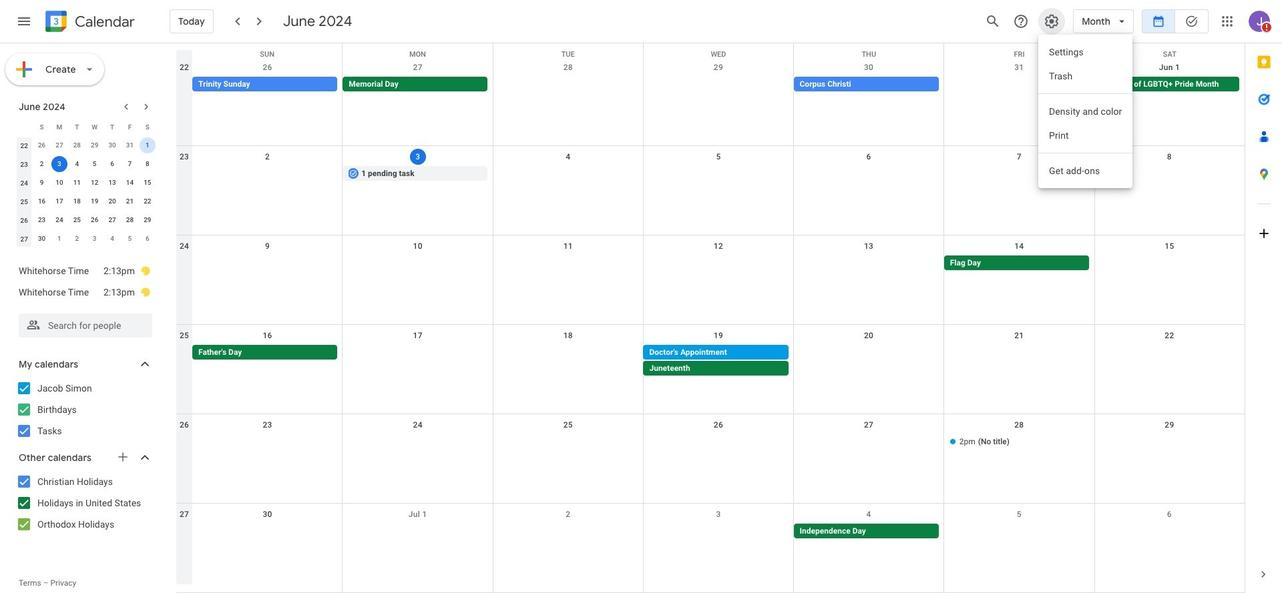 Task type: locate. For each thing, give the bounding box(es) containing it.
june 2024 grid
[[13, 118, 156, 249]]

list
[[5, 255, 163, 309]]

may 26 element
[[34, 138, 50, 154]]

row group inside june 2024 grid
[[15, 136, 156, 249]]

may 27 element
[[51, 138, 67, 154]]

26 element
[[87, 212, 103, 228]]

9 element
[[34, 175, 50, 191]]

list item up the search for people text field
[[19, 282, 151, 303]]

calendar element
[[43, 8, 135, 37]]

15 element
[[140, 175, 156, 191]]

july 5 element
[[122, 231, 138, 247]]

2 list item from the top
[[19, 282, 151, 303]]

cell
[[493, 77, 644, 93], [644, 77, 794, 93], [944, 77, 1095, 93], [139, 136, 156, 155], [51, 155, 68, 174], [192, 166, 343, 182], [493, 166, 644, 182], [794, 166, 944, 182], [944, 166, 1095, 182], [1095, 166, 1245, 182], [192, 256, 343, 272], [343, 256, 493, 272], [493, 256, 644, 272], [794, 256, 944, 272], [1095, 256, 1245, 272], [343, 345, 493, 377], [493, 345, 644, 377], [644, 345, 794, 377], [794, 345, 944, 377], [944, 345, 1095, 377], [192, 435, 343, 451], [343, 435, 493, 451], [493, 435, 644, 451], [794, 435, 944, 451], [192, 524, 343, 540], [343, 524, 493, 540], [493, 524, 644, 540], [644, 524, 794, 540], [944, 524, 1095, 540]]

list item down july 2 element on the top of the page
[[19, 261, 151, 282]]

19 element
[[87, 194, 103, 210]]

add other calendars image
[[116, 451, 130, 464]]

12 element
[[87, 175, 103, 191]]

july 4 element
[[104, 231, 120, 247]]

row
[[176, 43, 1245, 63], [176, 57, 1245, 146], [15, 118, 156, 136], [15, 136, 156, 155], [176, 146, 1245, 236], [15, 155, 156, 174], [15, 174, 156, 192], [15, 192, 156, 211], [15, 211, 156, 230], [15, 230, 156, 249], [176, 236, 1245, 325], [176, 325, 1245, 415], [176, 415, 1245, 504], [176, 504, 1245, 594]]

grid
[[176, 43, 1245, 594]]

may 31 element
[[122, 138, 138, 154]]

17 element
[[51, 194, 67, 210]]

tab list
[[1246, 43, 1283, 557]]

list item
[[19, 261, 151, 282], [19, 282, 151, 303]]

column header
[[15, 118, 33, 136]]

18 element
[[69, 194, 85, 210]]

4 element
[[69, 156, 85, 172]]

20 element
[[104, 194, 120, 210]]

settings menu image
[[1044, 13, 1060, 29]]

other calendars list
[[3, 472, 166, 536]]

july 1 element
[[51, 231, 67, 247]]

1 list item from the top
[[19, 261, 151, 282]]

my calendars list
[[3, 378, 166, 442]]

None search field
[[0, 309, 166, 338]]

5 element
[[87, 156, 103, 172]]

28 element
[[122, 212, 138, 228]]

row group
[[15, 136, 156, 249]]

column header inside june 2024 grid
[[15, 118, 33, 136]]

heading
[[72, 14, 135, 30]]



Task type: describe. For each thing, give the bounding box(es) containing it.
24 element
[[51, 212, 67, 228]]

july 2 element
[[69, 231, 85, 247]]

may 29 element
[[87, 138, 103, 154]]

6 element
[[104, 156, 120, 172]]

heading inside calendar element
[[72, 14, 135, 30]]

Search for people text field
[[27, 314, 144, 338]]

may 30 element
[[104, 138, 120, 154]]

10 element
[[51, 175, 67, 191]]

13 element
[[104, 175, 120, 191]]

8 element
[[140, 156, 156, 172]]

may 28 element
[[69, 138, 85, 154]]

main drawer image
[[16, 13, 32, 29]]

july 3 element
[[87, 231, 103, 247]]

27 element
[[104, 212, 120, 228]]

7 element
[[122, 156, 138, 172]]

14 element
[[122, 175, 138, 191]]

29 element
[[140, 212, 156, 228]]

july 6 element
[[140, 231, 156, 247]]

30 element
[[34, 231, 50, 247]]

3, today element
[[51, 156, 67, 172]]

21 element
[[122, 194, 138, 210]]

25 element
[[69, 212, 85, 228]]

23 element
[[34, 212, 50, 228]]

11 element
[[69, 175, 85, 191]]

1 element
[[140, 138, 156, 154]]

16 element
[[34, 194, 50, 210]]

22 element
[[140, 194, 156, 210]]

settings menu menu
[[1039, 35, 1134, 188]]

2 element
[[34, 156, 50, 172]]



Task type: vqa. For each thing, say whether or not it's contained in the screenshot.
July 5 ELEMENT
yes



